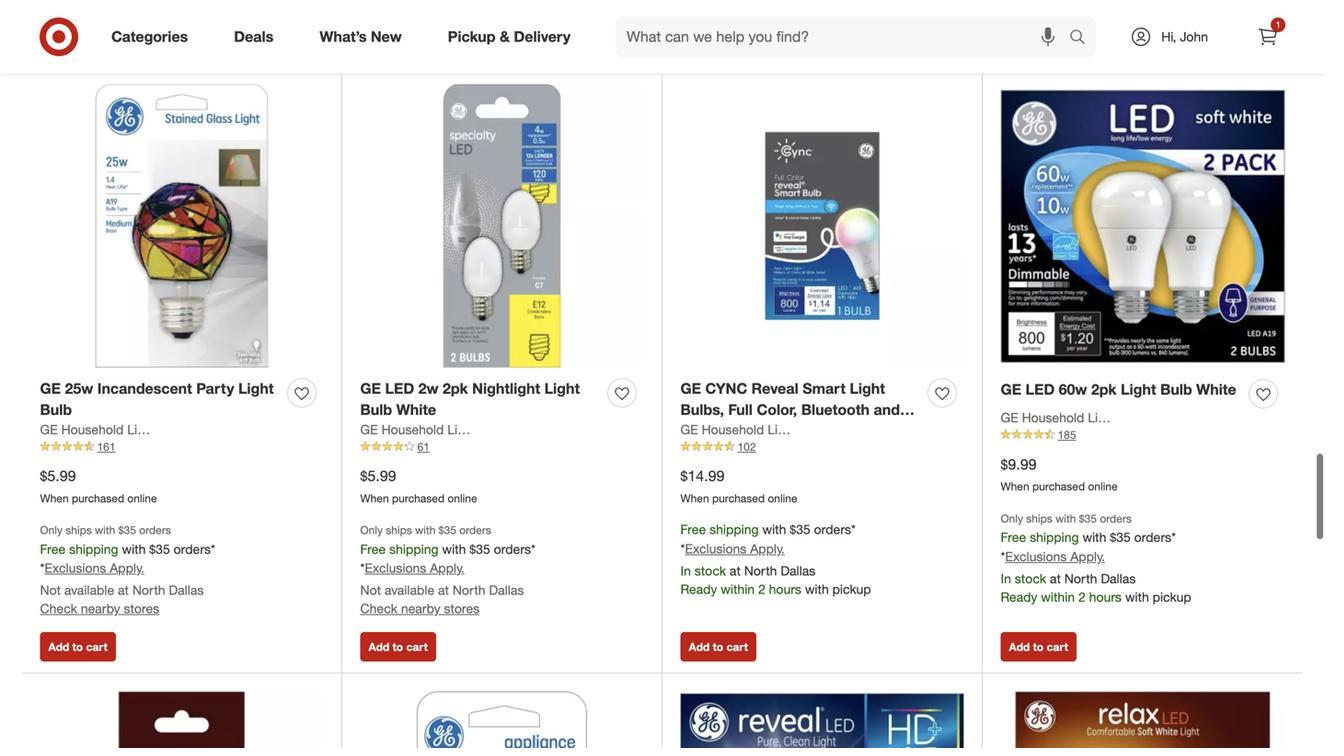 Task type: vqa. For each thing, say whether or not it's contained in the screenshot.
SHOP at the top left
no



Task type: locate. For each thing, give the bounding box(es) containing it.
ge for "ge led 60w 2pk light bulb white" link
[[1001, 381, 1022, 399]]

north for ge led 60w 2pk light bulb white
[[1065, 571, 1098, 587]]

$14.99 when purchased online
[[681, 467, 798, 505]]

apply. inside only ships with $35 orders free shipping with $35 orders* * exclusions apply. in stock at  north dallas ready within 2 hours with pickup
[[1071, 549, 1105, 565]]

only for ge led 60w 2pk light bulb white
[[1001, 512, 1023, 526]]

1 add to cart from the left
[[48, 640, 108, 654]]

1 $5.99 when purchased online from the left
[[40, 467, 157, 505]]

ge household lighting link for 2w
[[360, 421, 494, 439]]

2 horizontal spatial orders
[[1100, 512, 1132, 526]]

ge led 60w 2pk light bulb white image
[[1001, 84, 1285, 369], [1001, 84, 1285, 369]]

when
[[1001, 480, 1030, 493], [40, 491, 69, 505], [360, 491, 389, 505], [681, 491, 709, 505]]

orders down 161 link
[[139, 523, 171, 537]]

185
[[1058, 428, 1076, 442]]

$5.99 when purchased online
[[40, 467, 157, 505], [360, 467, 477, 505]]

61 link
[[360, 439, 644, 455]]

ge household lighting for reveal
[[681, 421, 814, 438]]

free
[[681, 522, 706, 538], [1001, 529, 1026, 545], [40, 541, 66, 557], [360, 541, 386, 557]]

only ships with $35 orders free shipping with $35 orders* * exclusions apply. not available at north dallas check nearby stores for incandescent
[[40, 523, 215, 617]]

ge inside ge 25w incandescent party light bulb
[[40, 380, 61, 398]]

light right nightlight
[[544, 380, 580, 398]]

stock inside only ships with $35 orders free shipping with $35 orders* * exclusions apply. in stock at  north dallas ready within 2 hours with pickup
[[1015, 571, 1047, 587]]

purchased down $14.99
[[712, 491, 765, 505]]

3 cart from the left
[[727, 640, 748, 654]]

at inside only ships with $35 orders free shipping with $35 orders* * exclusions apply. in stock at  north dallas ready within 2 hours with pickup
[[1050, 571, 1061, 587]]

ready
[[681, 581, 717, 597], [1001, 589, 1038, 605]]

add to cart button for ge led 2w 2pk nightlight light bulb white
[[360, 632, 436, 662]]

within
[[721, 581, 755, 597], [1041, 589, 1075, 605]]

north for ge 25w incandescent party light bulb
[[132, 582, 165, 598]]

in inside the free shipping with $35 orders* * exclusions apply. in stock at  north dallas ready within 2 hours with pickup
[[681, 563, 691, 579]]

1 available from the left
[[64, 582, 114, 598]]

nearby for ge led 2w 2pk nightlight light bulb white
[[401, 601, 441, 617]]

ge 25w incandescent party light bulb image
[[40, 84, 324, 368], [40, 84, 324, 368]]

ge for ge led 2w 2pk nightlight light bulb white link
[[360, 380, 381, 398]]

ge for ge household lighting link related to incandescent
[[40, 421, 58, 438]]

check for ge 25w incandescent party light bulb
[[40, 601, 77, 617]]

$5.99
[[40, 467, 76, 485], [360, 467, 396, 485]]

at for ge 25w incandescent party light bulb
[[118, 582, 129, 598]]

light up 185 link
[[1121, 381, 1156, 399]]

2 horizontal spatial bulb
[[1161, 381, 1192, 399]]

1 not from the left
[[40, 582, 61, 598]]

1 nearby from the left
[[81, 601, 120, 617]]

ge relax led 3-way hd light bulb soft white image
[[40, 692, 324, 748], [40, 692, 324, 748]]

orders for incandescent
[[139, 523, 171, 537]]

add for ge led 60w 2pk light bulb white
[[1009, 640, 1030, 654]]

4 add to cart button from the left
[[1001, 632, 1077, 662]]

1 stores from the left
[[124, 601, 159, 617]]

white
[[1197, 381, 1237, 399], [396, 401, 436, 419]]

shipping inside the free shipping with $35 orders* * exclusions apply. in stock at  north dallas ready within 2 hours with pickup
[[710, 522, 759, 538]]

ge household lighting link up 161
[[40, 421, 173, 439]]

0 horizontal spatial orders
[[139, 523, 171, 537]]

household
[[1022, 410, 1085, 426], [61, 421, 124, 438], [382, 421, 444, 438], [702, 421, 764, 438]]

ge household lighting link for incandescent
[[40, 421, 173, 439]]

categories
[[111, 28, 188, 46]]

online down 161 link
[[127, 491, 157, 505]]

1 horizontal spatial orders
[[459, 523, 491, 537]]

check nearby stores button
[[40, 600, 159, 618], [360, 600, 480, 618]]

4 add to cart from the left
[[1009, 640, 1068, 654]]

0 horizontal spatial stores
[[124, 601, 159, 617]]

hours inside the free shipping with $35 orders* * exclusions apply. in stock at  north dallas ready within 2 hours with pickup
[[769, 581, 802, 597]]

at
[[730, 563, 741, 579], [1050, 571, 1061, 587], [118, 582, 129, 598], [438, 582, 449, 598]]

3 add to cart from the left
[[689, 640, 748, 654]]

1 check from the left
[[40, 601, 77, 617]]

pickup
[[833, 581, 871, 597], [1153, 589, 1192, 605]]

and
[[874, 401, 900, 419]]

exclusions inside only ships with $35 orders free shipping with $35 orders* * exclusions apply. in stock at  north dallas ready within 2 hours with pickup
[[1005, 549, 1067, 565]]

2 inside only ships with $35 orders free shipping with $35 orders* * exclusions apply. in stock at  north dallas ready within 2 hours with pickup
[[1079, 589, 1086, 605]]

lighting down ge led 2w 2pk nightlight light bulb white
[[448, 421, 494, 438]]

nearby
[[81, 601, 120, 617], [401, 601, 441, 617]]

1 horizontal spatial ready
[[1001, 589, 1038, 605]]

2 $5.99 from the left
[[360, 467, 396, 485]]

0 horizontal spatial white
[[396, 401, 436, 419]]

in inside only ships with $35 orders free shipping with $35 orders* * exclusions apply. in stock at  north dallas ready within 2 hours with pickup
[[1001, 571, 1011, 587]]

ge 2pk 5.5w 60w equivalent relax hd led light bulbs soft white image
[[1001, 692, 1285, 748], [1001, 692, 1285, 748]]

lighting
[[1088, 410, 1134, 426], [127, 421, 173, 438], [448, 421, 494, 438], [768, 421, 814, 438]]

household up 161
[[61, 421, 124, 438]]

3 add to cart button from the left
[[681, 632, 756, 662]]

purchased for ge 25w incandescent party light bulb
[[72, 491, 124, 505]]

3 to from the left
[[713, 640, 724, 654]]

purchased for ge led 60w 2pk light bulb white
[[1033, 480, 1085, 493]]

2 horizontal spatial only
[[1001, 512, 1023, 526]]

2 add to cart from the left
[[369, 640, 428, 654]]

shipping inside only ships with $35 orders free shipping with $35 orders* * exclusions apply. in stock at  north dallas ready within 2 hours with pickup
[[1030, 529, 1079, 545]]

online down the 61 link
[[448, 491, 477, 505]]

2 to from the left
[[393, 640, 403, 654]]

3 add from the left
[[689, 640, 710, 654]]

household up 185
[[1022, 410, 1085, 426]]

household down full on the bottom of page
[[702, 421, 764, 438]]

1 horizontal spatial only ships with $35 orders free shipping with $35 orders* * exclusions apply. not available at north dallas check nearby stores
[[360, 523, 536, 617]]

north
[[744, 563, 777, 579], [1065, 571, 1098, 587], [132, 582, 165, 598], [453, 582, 486, 598]]

ships for ge 25w incandescent party light bulb
[[66, 523, 92, 537]]

0 horizontal spatial only ships with $35 orders free shipping with $35 orders* * exclusions apply. not available at north dallas check nearby stores
[[40, 523, 215, 617]]

exclusions for ge 25w incandescent party light bulb
[[45, 560, 106, 576]]

lighting down "ge led 60w 2pk light bulb white" link
[[1088, 410, 1134, 426]]

north inside only ships with $35 orders free shipping with $35 orders* * exclusions apply. in stock at  north dallas ready within 2 hours with pickup
[[1065, 571, 1098, 587]]

0 horizontal spatial check
[[40, 601, 77, 617]]

1 add from the left
[[48, 640, 69, 654]]

ge 25w incandescent party light bulb
[[40, 380, 274, 419]]

1 only ships with $35 orders free shipping with $35 orders* * exclusions apply. not available at north dallas check nearby stores from the left
[[40, 523, 215, 617]]

check nearby stores button for ge 25w incandescent party light bulb
[[40, 600, 159, 618]]

bulbs,
[[681, 401, 724, 419]]

stores
[[124, 601, 159, 617], [444, 601, 480, 617]]

0 horizontal spatial within
[[721, 581, 755, 597]]

4 add from the left
[[1009, 640, 1030, 654]]

0 horizontal spatial nearby
[[81, 601, 120, 617]]

purchased down 61
[[392, 491, 445, 505]]

0 horizontal spatial in
[[681, 563, 691, 579]]

0 horizontal spatial bulb
[[40, 401, 72, 419]]

0 horizontal spatial check nearby stores button
[[40, 600, 159, 618]]

orders* inside the free shipping with $35 orders* * exclusions apply. in stock at  north dallas ready within 2 hours with pickup
[[814, 522, 856, 538]]

1 horizontal spatial available
[[385, 582, 435, 598]]

ge inside ge cync reveal smart light bulbs, full color, bluetooth and wi-fi enabled
[[681, 380, 701, 398]]

1 horizontal spatial check nearby stores button
[[360, 600, 480, 618]]

dallas for ge led 60w 2pk light bulb white
[[1101, 571, 1136, 587]]

1 horizontal spatial bulb
[[360, 401, 392, 419]]

1 horizontal spatial stores
[[444, 601, 480, 617]]

within inside only ships with $35 orders free shipping with $35 orders* * exclusions apply. in stock at  north dallas ready within 2 hours with pickup
[[1041, 589, 1075, 605]]

* inside the free shipping with $35 orders* * exclusions apply. in stock at  north dallas ready within 2 hours with pickup
[[681, 541, 685, 557]]

purchased
[[1033, 480, 1085, 493], [72, 491, 124, 505], [392, 491, 445, 505], [712, 491, 765, 505]]

1 to from the left
[[72, 640, 83, 654]]

bulb for ge led 60w 2pk light bulb white
[[1161, 381, 1192, 399]]

light for ge cync reveal smart light bulbs, full color, bluetooth and wi-fi enabled
[[850, 380, 885, 398]]

what's new link
[[304, 17, 425, 57]]

exclusions apply. button for ge 25w incandescent party light bulb
[[45, 559, 144, 578]]

free inside only ships with $35 orders free shipping with $35 orders* * exclusions apply. in stock at  north dallas ready within 2 hours with pickup
[[1001, 529, 1026, 545]]

ge for ge cync reveal smart light bulbs, full color, bluetooth and wi-fi enabled link
[[681, 380, 701, 398]]

$9.99 when purchased online
[[1001, 455, 1118, 493]]

to for ge led 2w 2pk nightlight light bulb white
[[393, 640, 403, 654]]

online
[[1088, 480, 1118, 493], [127, 491, 157, 505], [448, 491, 477, 505], [768, 491, 798, 505]]

ships inside only ships with $35 orders free shipping with $35 orders* * exclusions apply. in stock at  north dallas ready within 2 hours with pickup
[[1027, 512, 1053, 526]]

2 add to cart button from the left
[[360, 632, 436, 662]]

purchased for ge led 2w 2pk nightlight light bulb white
[[392, 491, 445, 505]]

* inside only ships with $35 orders free shipping with $35 orders* * exclusions apply. in stock at  north dallas ready within 2 hours with pickup
[[1001, 549, 1005, 565]]

online inside the $9.99 when purchased online
[[1088, 480, 1118, 493]]

purchased down $9.99
[[1033, 480, 1085, 493]]

at for ge led 60w 2pk light bulb white
[[1050, 571, 1061, 587]]

lighting for incandescent
[[127, 421, 173, 438]]

exclusions apply. button
[[685, 540, 785, 558], [1005, 548, 1105, 566], [45, 559, 144, 578], [365, 559, 465, 578]]

2 cart from the left
[[406, 640, 428, 654]]

2 not from the left
[[360, 582, 381, 598]]

lighting down ge 25w incandescent party light bulb
[[127, 421, 173, 438]]

add to cart button for ge cync reveal smart light bulbs, full color, bluetooth and wi-fi enabled
[[681, 632, 756, 662]]

ready inside the free shipping with $35 orders* * exclusions apply. in stock at  north dallas ready within 2 hours with pickup
[[681, 581, 717, 597]]

1 vertical spatial white
[[396, 401, 436, 419]]

0 horizontal spatial stock
[[695, 563, 726, 579]]

2 check from the left
[[360, 601, 398, 617]]

led left 2w
[[385, 380, 414, 398]]

0 horizontal spatial $5.99 when purchased online
[[40, 467, 157, 505]]

1 horizontal spatial not
[[360, 582, 381, 598]]

only
[[1001, 512, 1023, 526], [40, 523, 63, 537], [360, 523, 383, 537]]

orders down the 61 link
[[459, 523, 491, 537]]

light up and
[[850, 380, 885, 398]]

apply. for ge led 2w 2pk nightlight light bulb white
[[430, 560, 465, 576]]

1 horizontal spatial check
[[360, 601, 398, 617]]

purchased down 161
[[72, 491, 124, 505]]

only ships with $35 orders free shipping with $35 orders* * exclusions apply. in stock at  north dallas ready within 2 hours with pickup
[[1001, 512, 1192, 605]]

deals
[[234, 28, 274, 46]]

1 horizontal spatial 2
[[1079, 589, 1086, 605]]

2 add from the left
[[369, 640, 390, 654]]

orders
[[1100, 512, 1132, 526], [139, 523, 171, 537], [459, 523, 491, 537]]

check for ge led 2w 2pk nightlight light bulb white
[[360, 601, 398, 617]]

lighting for 2w
[[448, 421, 494, 438]]

*
[[681, 541, 685, 557], [1001, 549, 1005, 565], [40, 560, 45, 576], [360, 560, 365, 576]]

stock
[[695, 563, 726, 579], [1015, 571, 1047, 587]]

purchased inside $14.99 when purchased online
[[712, 491, 765, 505]]

ge household lighting link for reveal
[[681, 421, 814, 439]]

1 horizontal spatial pickup
[[1153, 589, 1192, 605]]

1
[[1276, 19, 1281, 30]]

ge household lighting up 161
[[40, 421, 173, 438]]

2 horizontal spatial ships
[[1027, 512, 1053, 526]]

0 horizontal spatial pickup
[[833, 581, 871, 597]]

1 check nearby stores button from the left
[[40, 600, 159, 618]]

$35 inside the free shipping with $35 orders* * exclusions apply. in stock at  north dallas ready within 2 hours with pickup
[[790, 522, 811, 538]]

led
[[385, 380, 414, 398], [1026, 381, 1055, 399]]

hours
[[769, 581, 802, 597], [1089, 589, 1122, 605]]

2
[[758, 581, 766, 597], [1079, 589, 1086, 605]]

ge household lighting link up the 102
[[681, 421, 814, 439]]

orders*
[[814, 522, 856, 538], [1135, 529, 1176, 545], [174, 541, 215, 557], [494, 541, 536, 557]]

ge cync reveal smart light bulbs, full color, bluetooth and wi-fi enabled image
[[681, 84, 964, 368], [681, 84, 964, 368]]

check
[[40, 601, 77, 617], [360, 601, 398, 617]]

1 horizontal spatial only
[[360, 523, 383, 537]]

ge inside ge led 2w 2pk nightlight light bulb white
[[360, 380, 381, 398]]

2pk inside ge led 2w 2pk nightlight light bulb white
[[443, 380, 468, 398]]

orders for 60w
[[1100, 512, 1132, 526]]

exclusions for ge led 2w 2pk nightlight light bulb white
[[365, 560, 426, 576]]

only for ge 25w incandescent party light bulb
[[40, 523, 63, 537]]

delivery
[[514, 28, 571, 46]]

pickup inside the free shipping with $35 orders* * exclusions apply. in stock at  north dallas ready within 2 hours with pickup
[[833, 581, 871, 597]]

orders inside only ships with $35 orders free shipping with $35 orders* * exclusions apply. in stock at  north dallas ready within 2 hours with pickup
[[1100, 512, 1132, 526]]

add
[[48, 640, 69, 654], [369, 640, 390, 654], [689, 640, 710, 654], [1009, 640, 1030, 654]]

lighting down color,
[[768, 421, 814, 438]]

household for 2w
[[382, 421, 444, 438]]

ships
[[1027, 512, 1053, 526], [66, 523, 92, 537], [386, 523, 412, 537]]

1 horizontal spatial ships
[[386, 523, 412, 537]]

ge household lighting up 185
[[1001, 410, 1134, 426]]

2 $5.99 when purchased online from the left
[[360, 467, 477, 505]]

north inside the free shipping with $35 orders* * exclusions apply. in stock at  north dallas ready within 2 hours with pickup
[[744, 563, 777, 579]]

1 horizontal spatial stock
[[1015, 571, 1047, 587]]

2pk right 2w
[[443, 380, 468, 398]]

ge
[[40, 380, 61, 398], [360, 380, 381, 398], [681, 380, 701, 398], [1001, 381, 1022, 399], [1001, 410, 1019, 426], [40, 421, 58, 438], [360, 421, 378, 438], [681, 421, 698, 438]]

not
[[40, 582, 61, 598], [360, 582, 381, 598]]

102 link
[[681, 439, 964, 455]]

shipping
[[710, 522, 759, 538], [1030, 529, 1079, 545], [69, 541, 118, 557], [389, 541, 439, 557]]

cart
[[86, 640, 108, 654], [406, 640, 428, 654], [727, 640, 748, 654], [1047, 640, 1068, 654]]

0 horizontal spatial 2
[[758, 581, 766, 597]]

0 horizontal spatial hours
[[769, 581, 802, 597]]

add for ge led 2w 2pk nightlight light bulb white
[[369, 640, 390, 654]]

north for ge led 2w 2pk nightlight light bulb white
[[453, 582, 486, 598]]

1 horizontal spatial in
[[1001, 571, 1011, 587]]

ge 2pk 9w 60w equivalent reveal led hd+ light bulbs image
[[681, 692, 964, 748], [681, 692, 964, 748]]

household for incandescent
[[61, 421, 124, 438]]

online for 60w
[[1088, 480, 1118, 493]]

white inside ge led 2w 2pk nightlight light bulb white
[[396, 401, 436, 419]]

dallas
[[781, 563, 816, 579], [1101, 571, 1136, 587], [169, 582, 204, 598], [489, 582, 524, 598]]

add to cart for ge led 2w 2pk nightlight light bulb white
[[369, 640, 428, 654]]

new
[[371, 28, 402, 46]]

ge led 60w 2pk light bulb white
[[1001, 381, 1237, 399]]

1 horizontal spatial nearby
[[401, 601, 441, 617]]

dallas for ge led 2w 2pk nightlight light bulb white
[[489, 582, 524, 598]]

1 horizontal spatial $5.99 when purchased online
[[360, 467, 477, 505]]

0 horizontal spatial not
[[40, 582, 61, 598]]

$9.99
[[1001, 455, 1037, 473]]

add to cart button
[[40, 632, 116, 662], [360, 632, 436, 662], [681, 632, 756, 662], [1001, 632, 1077, 662]]

bulb inside ge 25w incandescent party light bulb
[[40, 401, 72, 419]]

$5.99 when purchased online down 61
[[360, 467, 477, 505]]

bulb inside ge led 2w 2pk nightlight light bulb white
[[360, 401, 392, 419]]

1 horizontal spatial hours
[[1089, 589, 1122, 605]]

0 horizontal spatial ready
[[681, 581, 717, 597]]

apply.
[[750, 541, 785, 557], [1071, 549, 1105, 565], [110, 560, 144, 576], [430, 560, 465, 576]]

ge household lighting up the 102
[[681, 421, 814, 438]]

to
[[72, 640, 83, 654], [393, 640, 403, 654], [713, 640, 724, 654], [1033, 640, 1044, 654]]

full
[[728, 401, 753, 419]]

0 horizontal spatial ships
[[66, 523, 92, 537]]

2 nearby from the left
[[401, 601, 441, 617]]

when for ge led 60w 2pk light bulb white
[[1001, 480, 1030, 493]]

0 horizontal spatial 2pk
[[443, 380, 468, 398]]

1 horizontal spatial 2pk
[[1091, 381, 1117, 399]]

deals link
[[218, 17, 297, 57]]

0 horizontal spatial led
[[385, 380, 414, 398]]

ge household lighting
[[1001, 410, 1134, 426], [40, 421, 173, 438], [360, 421, 494, 438], [681, 421, 814, 438]]

2pk right "60w"
[[1091, 381, 1117, 399]]

when inside $14.99 when purchased online
[[681, 491, 709, 505]]

add to cart for ge cync reveal smart light bulbs, full color, bluetooth and wi-fi enabled
[[689, 640, 748, 654]]

2pk
[[443, 380, 468, 398], [1091, 381, 1117, 399]]

online up the free shipping with $35 orders* * exclusions apply. in stock at  north dallas ready within 2 hours with pickup
[[768, 491, 798, 505]]

bluetooth
[[801, 401, 870, 419]]

available
[[64, 582, 114, 598], [385, 582, 435, 598]]

white up 185 link
[[1197, 381, 1237, 399]]

light right the party
[[238, 380, 274, 398]]

1 cart from the left
[[86, 640, 108, 654]]

when inside the $9.99 when purchased online
[[1001, 480, 1030, 493]]

102
[[738, 440, 756, 454]]

ready inside only ships with $35 orders free shipping with $35 orders* * exclusions apply. in stock at  north dallas ready within 2 hours with pickup
[[1001, 589, 1038, 605]]

2 available from the left
[[385, 582, 435, 598]]

at inside the free shipping with $35 orders* * exclusions apply. in stock at  north dallas ready within 2 hours with pickup
[[730, 563, 741, 579]]

4 cart from the left
[[1047, 640, 1068, 654]]

2 stores from the left
[[444, 601, 480, 617]]

exclusions
[[685, 541, 747, 557], [1005, 549, 1067, 565], [45, 560, 106, 576], [365, 560, 426, 576]]

1 horizontal spatial within
[[1041, 589, 1075, 605]]

online inside $14.99 when purchased online
[[768, 491, 798, 505]]

add for ge cync reveal smart light bulbs, full color, bluetooth and wi-fi enabled
[[689, 640, 710, 654]]

ge household lighting link up 185
[[1001, 409, 1134, 427]]

1 $5.99 from the left
[[40, 467, 76, 485]]

ge 15w t7 appliance incandescent light bulb image
[[360, 692, 644, 748], [360, 692, 644, 748]]

light inside ge cync reveal smart light bulbs, full color, bluetooth and wi-fi enabled
[[850, 380, 885, 398]]

white down 2w
[[396, 401, 436, 419]]

to for ge led 60w 2pk light bulb white
[[1033, 640, 1044, 654]]

1 horizontal spatial led
[[1026, 381, 1055, 399]]

4 to from the left
[[1033, 640, 1044, 654]]

nearby for ge 25w incandescent party light bulb
[[81, 601, 120, 617]]

orders down the $9.99 when purchased online
[[1100, 512, 1132, 526]]

$5.99 when purchased online for 2w
[[360, 467, 477, 505]]

in
[[681, 563, 691, 579], [1001, 571, 1011, 587]]

ge household lighting up 61
[[360, 421, 494, 438]]

ge 25w incandescent party light bulb link
[[40, 378, 280, 421]]

ge led 2w 2pk nightlight light bulb white image
[[360, 84, 644, 368], [360, 84, 644, 368]]

light inside ge 25w incandescent party light bulb
[[238, 380, 274, 398]]

0 horizontal spatial $5.99
[[40, 467, 76, 485]]

0 horizontal spatial only
[[40, 523, 63, 537]]

dallas inside only ships with $35 orders free shipping with $35 orders* * exclusions apply. in stock at  north dallas ready within 2 hours with pickup
[[1101, 571, 1136, 587]]

add to cart for ge led 60w 2pk light bulb white
[[1009, 640, 1068, 654]]

only ships with $35 orders free shipping with $35 orders* * exclusions apply. not available at north dallas check nearby stores
[[40, 523, 215, 617], [360, 523, 536, 617]]

2 only ships with $35 orders free shipping with $35 orders* * exclusions apply. not available at north dallas check nearby stores from the left
[[360, 523, 536, 617]]

ge household lighting link up 61
[[360, 421, 494, 439]]

led left "60w"
[[1026, 381, 1055, 399]]

search
[[1061, 30, 1105, 47]]

light inside ge led 2w 2pk nightlight light bulb white
[[544, 380, 580, 398]]

* for ge 25w incandescent party light bulb
[[40, 560, 45, 576]]

only inside only ships with $35 orders free shipping with $35 orders* * exclusions apply. in stock at  north dallas ready within 2 hours with pickup
[[1001, 512, 1023, 526]]

161
[[97, 440, 116, 454]]

0 horizontal spatial available
[[64, 582, 114, 598]]

2 check nearby stores button from the left
[[360, 600, 480, 618]]

led inside ge led 2w 2pk nightlight light bulb white
[[385, 380, 414, 398]]

light
[[238, 380, 274, 398], [544, 380, 580, 398], [850, 380, 885, 398], [1121, 381, 1156, 399]]

orders* for ge led 60w 2pk light bulb white
[[1135, 529, 1176, 545]]

$5.99 when purchased online down 161
[[40, 467, 157, 505]]

what's
[[320, 28, 367, 46]]

not for ge led 2w 2pk nightlight light bulb white
[[360, 582, 381, 598]]

orders* inside only ships with $35 orders free shipping with $35 orders* * exclusions apply. in stock at  north dallas ready within 2 hours with pickup
[[1135, 529, 1176, 545]]

ge household lighting link
[[1001, 409, 1134, 427], [40, 421, 173, 439], [360, 421, 494, 439], [681, 421, 814, 439]]

online down 185 link
[[1088, 480, 1118, 493]]

household up 61
[[382, 421, 444, 438]]

1 horizontal spatial white
[[1197, 381, 1237, 399]]

$35
[[1079, 512, 1097, 526], [790, 522, 811, 538], [118, 523, 136, 537], [439, 523, 456, 537], [1110, 529, 1131, 545], [149, 541, 170, 557], [470, 541, 490, 557]]

ge led 60w 2pk light bulb white link
[[1001, 379, 1237, 400]]

ge inside "ge led 60w 2pk light bulb white" link
[[1001, 381, 1022, 399]]

1 add to cart button from the left
[[40, 632, 116, 662]]

1 horizontal spatial $5.99
[[360, 467, 396, 485]]

stock inside the free shipping with $35 orders* * exclusions apply. in stock at  north dallas ready within 2 hours with pickup
[[695, 563, 726, 579]]

ge household lighting link for 60w
[[1001, 409, 1134, 427]]

cart for ge 25w incandescent party light bulb
[[86, 640, 108, 654]]

purchased inside the $9.99 when purchased online
[[1033, 480, 1085, 493]]



Task type: describe. For each thing, give the bounding box(es) containing it.
apply. for ge led 60w 2pk light bulb white
[[1071, 549, 1105, 565]]

161 link
[[40, 439, 324, 455]]

only for ge led 2w 2pk nightlight light bulb white
[[360, 523, 383, 537]]

add to cart button for ge 25w incandescent party light bulb
[[40, 632, 116, 662]]

to for ge cync reveal smart light bulbs, full color, bluetooth and wi-fi enabled
[[713, 640, 724, 654]]

2pk for light
[[1091, 381, 1117, 399]]

lighting for reveal
[[768, 421, 814, 438]]

wi-
[[681, 422, 704, 440]]

nightlight
[[472, 380, 540, 398]]

party
[[196, 380, 234, 398]]

john
[[1180, 29, 1208, 45]]

free inside the free shipping with $35 orders* * exclusions apply. in stock at  north dallas ready within 2 hours with pickup
[[681, 522, 706, 538]]

60w
[[1059, 381, 1087, 399]]

available for ge 25w incandescent party light bulb
[[64, 582, 114, 598]]

ge cync reveal smart light bulbs, full color, bluetooth and wi-fi enabled link
[[681, 378, 921, 440]]

reveal
[[752, 380, 799, 398]]

ge household lighting for incandescent
[[40, 421, 173, 438]]

bulb for ge 25w incandescent party light bulb
[[40, 401, 72, 419]]

fi
[[704, 422, 716, 440]]

ge for ge household lighting link corresponding to 60w
[[1001, 410, 1019, 426]]

2 inside the free shipping with $35 orders* * exclusions apply. in stock at  north dallas ready within 2 hours with pickup
[[758, 581, 766, 597]]

* for ge led 60w 2pk light bulb white
[[1001, 549, 1005, 565]]

2w
[[418, 380, 439, 398]]

when for ge cync reveal smart light bulbs, full color, bluetooth and wi-fi enabled
[[681, 491, 709, 505]]

cart for ge cync reveal smart light bulbs, full color, bluetooth and wi-fi enabled
[[727, 640, 748, 654]]

exclusions inside the free shipping with $35 orders* * exclusions apply. in stock at  north dallas ready within 2 hours with pickup
[[685, 541, 747, 557]]

available for ge led 2w 2pk nightlight light bulb white
[[385, 582, 435, 598]]

25w
[[65, 380, 93, 398]]

ge household lighting for 60w
[[1001, 410, 1134, 426]]

exclusions apply. button for ge led 60w 2pk light bulb white
[[1005, 548, 1105, 566]]

check nearby stores button for ge led 2w 2pk nightlight light bulb white
[[360, 600, 480, 618]]

ge household lighting for 2w
[[360, 421, 494, 438]]

shipping for ge led 2w 2pk nightlight light bulb white
[[389, 541, 439, 557]]

ships for ge led 2w 2pk nightlight light bulb white
[[386, 523, 412, 537]]

What can we help you find? suggestions appear below search field
[[616, 17, 1074, 57]]

only ships with $35 orders free shipping with $35 orders* * exclusions apply. not available at north dallas check nearby stores for 2w
[[360, 523, 536, 617]]

pickup inside only ships with $35 orders free shipping with $35 orders* * exclusions apply. in stock at  north dallas ready within 2 hours with pickup
[[1153, 589, 1192, 605]]

cart for ge led 60w 2pk light bulb white
[[1047, 640, 1068, 654]]

cync
[[705, 380, 748, 398]]

0 vertical spatial white
[[1197, 381, 1237, 399]]

add to cart for ge 25w incandescent party light bulb
[[48, 640, 108, 654]]

$14.99
[[681, 467, 725, 485]]

search button
[[1061, 17, 1105, 61]]

orders* for ge 25w incandescent party light bulb
[[174, 541, 215, 557]]

ge cync reveal smart light bulbs, full color, bluetooth and wi-fi enabled
[[681, 380, 900, 440]]

led for 60w
[[1026, 381, 1055, 399]]

smart
[[803, 380, 846, 398]]

free for ge led 2w 2pk nightlight light bulb white
[[360, 541, 386, 557]]

$5.99 for ge 25w incandescent party light bulb
[[40, 467, 76, 485]]

purchased for ge cync reveal smart light bulbs, full color, bluetooth and wi-fi enabled
[[712, 491, 765, 505]]

stores for 2w
[[444, 601, 480, 617]]

online for incandescent
[[127, 491, 157, 505]]

ge led 2w 2pk nightlight light bulb white link
[[360, 378, 601, 421]]

orders* for ge led 2w 2pk nightlight light bulb white
[[494, 541, 536, 557]]

2pk for nightlight
[[443, 380, 468, 398]]

185 link
[[1001, 427, 1285, 443]]

dallas inside the free shipping with $35 orders* * exclusions apply. in stock at  north dallas ready within 2 hours with pickup
[[781, 563, 816, 579]]

apply. inside the free shipping with $35 orders* * exclusions apply. in stock at  north dallas ready within 2 hours with pickup
[[750, 541, 785, 557]]

light for ge led 60w 2pk light bulb white
[[1121, 381, 1156, 399]]

stores for incandescent
[[124, 601, 159, 617]]

add for ge 25w incandescent party light bulb
[[48, 640, 69, 654]]

ships for ge led 60w 2pk light bulb white
[[1027, 512, 1053, 526]]

incandescent
[[97, 380, 192, 398]]

shipping for ge 25w incandescent party light bulb
[[69, 541, 118, 557]]

led for 2w
[[385, 380, 414, 398]]

hours inside only ships with $35 orders free shipping with $35 orders* * exclusions apply. in stock at  north dallas ready within 2 hours with pickup
[[1089, 589, 1122, 605]]

61
[[417, 440, 430, 454]]

1 link
[[1248, 17, 1289, 57]]

exclusions apply. button for ge led 2w 2pk nightlight light bulb white
[[365, 559, 465, 578]]

* for ge led 2w 2pk nightlight light bulb white
[[360, 560, 365, 576]]

color,
[[757, 401, 797, 419]]

what's new
[[320, 28, 402, 46]]

hi, john
[[1162, 29, 1208, 45]]

ge for ge 25w incandescent party light bulb link
[[40, 380, 61, 398]]

free shipping with $35 orders* * exclusions apply. in stock at  north dallas ready within 2 hours with pickup
[[681, 522, 871, 597]]

hi,
[[1162, 29, 1177, 45]]

when for ge led 2w 2pk nightlight light bulb white
[[360, 491, 389, 505]]

lighting for 60w
[[1088, 410, 1134, 426]]

enabled
[[721, 422, 777, 440]]

pickup & delivery
[[448, 28, 571, 46]]

when for ge 25w incandescent party light bulb
[[40, 491, 69, 505]]

pickup & delivery link
[[432, 17, 594, 57]]

household for 60w
[[1022, 410, 1085, 426]]

exclusions for ge led 60w 2pk light bulb white
[[1005, 549, 1067, 565]]

household for reveal
[[702, 421, 764, 438]]

$5.99 when purchased online for incandescent
[[40, 467, 157, 505]]

ge for ge household lighting link corresponding to 2w
[[360, 421, 378, 438]]

categories link
[[96, 17, 211, 57]]

cart for ge led 2w 2pk nightlight light bulb white
[[406, 640, 428, 654]]

within inside the free shipping with $35 orders* * exclusions apply. in stock at  north dallas ready within 2 hours with pickup
[[721, 581, 755, 597]]

pickup
[[448, 28, 496, 46]]

dallas for ge 25w incandescent party light bulb
[[169, 582, 204, 598]]

&
[[500, 28, 510, 46]]

to for ge 25w incandescent party light bulb
[[72, 640, 83, 654]]

apply. for ge 25w incandescent party light bulb
[[110, 560, 144, 576]]

ge led 2w 2pk nightlight light bulb white
[[360, 380, 580, 419]]

ge for reveal ge household lighting link
[[681, 421, 698, 438]]

free for ge led 60w 2pk light bulb white
[[1001, 529, 1026, 545]]

$5.99 for ge led 2w 2pk nightlight light bulb white
[[360, 467, 396, 485]]

sponsored
[[1249, 37, 1303, 51]]

at for ge led 2w 2pk nightlight light bulb white
[[438, 582, 449, 598]]

advertisement region
[[22, 0, 1303, 36]]

online for 2w
[[448, 491, 477, 505]]

free for ge 25w incandescent party light bulb
[[40, 541, 66, 557]]

add to cart button for ge led 60w 2pk light bulb white
[[1001, 632, 1077, 662]]

not for ge 25w incandescent party light bulb
[[40, 582, 61, 598]]



